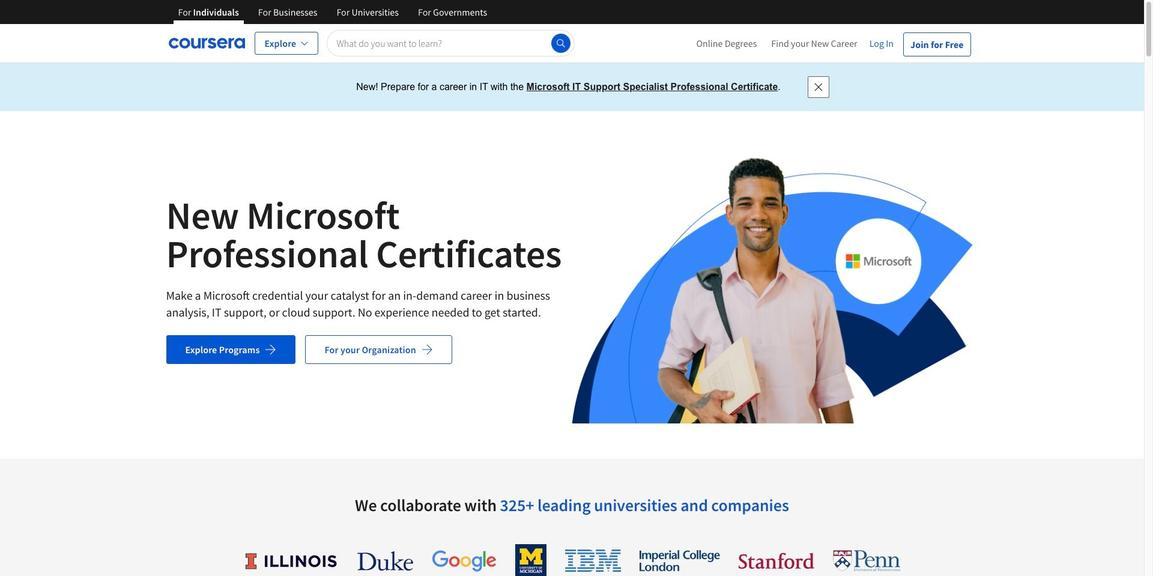 Task type: locate. For each thing, give the bounding box(es) containing it.
duke university image
[[357, 551, 413, 571]]

alert
[[0, 63, 1145, 111]]

What do you want to learn? text field
[[327, 30, 575, 56]]

google image
[[432, 550, 497, 572]]

stanford university image
[[739, 553, 815, 569]]

None search field
[[327, 30, 575, 56]]

imperial college london image
[[640, 550, 720, 571]]



Task type: describe. For each thing, give the bounding box(es) containing it.
university of illinois at urbana-champaign image
[[244, 551, 339, 571]]

coursera image
[[169, 34, 245, 53]]

banner navigation
[[169, 0, 497, 33]]

ibm image
[[565, 550, 621, 572]]

university of pennsylvania image
[[833, 550, 900, 572]]

university of michigan image
[[515, 544, 547, 576]]



Task type: vqa. For each thing, say whether or not it's contained in the screenshot.
Bi,
no



